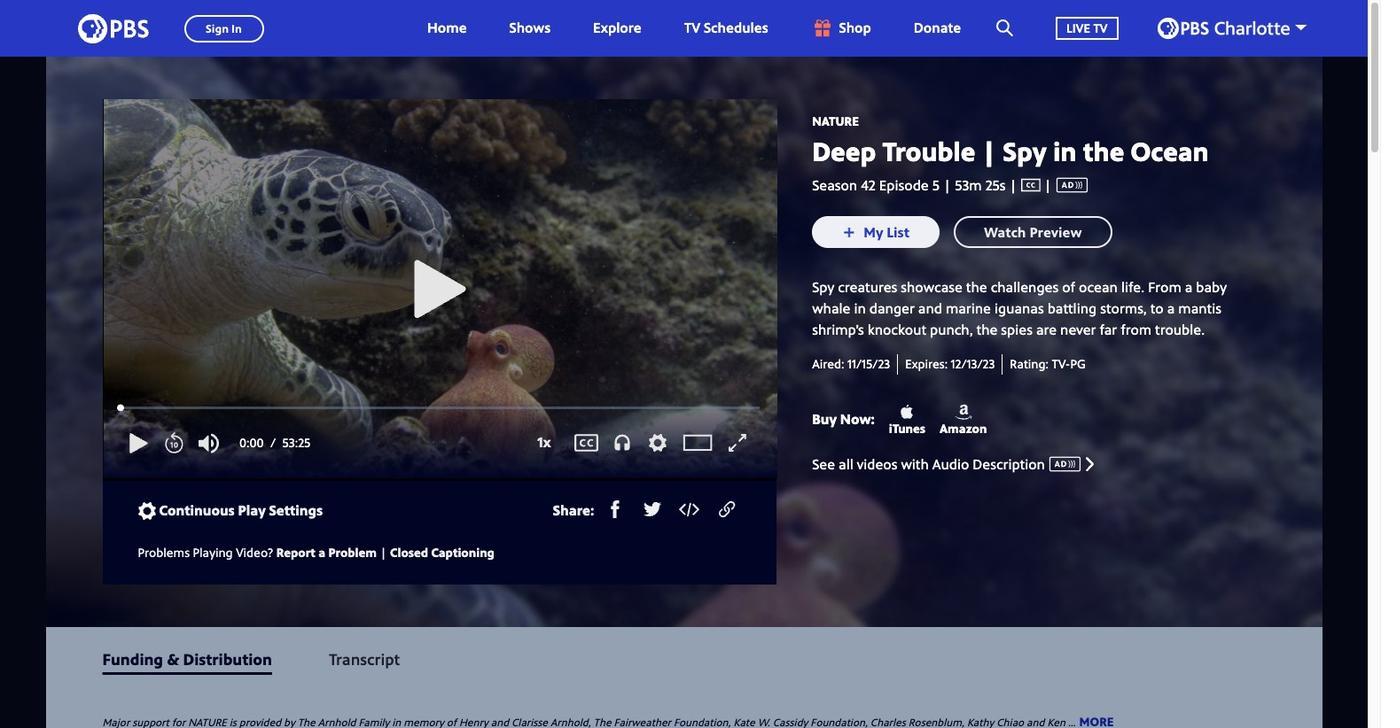 Task type: describe. For each thing, give the bounding box(es) containing it.
ocean
[[1131, 133, 1209, 169]]

rating: tv-pg
[[1010, 356, 1086, 373]]

aired:           11/15/23
[[812, 356, 890, 373]]

from
[[1121, 320, 1152, 340]]

itunes
[[889, 420, 926, 437]]

all
[[839, 455, 854, 474]]

donate
[[914, 18, 961, 38]]

now:
[[840, 410, 875, 429]]

spy inside spy creatures showcase the challenges of ocean life. from a baby whale in danger and marine iguanas battling storms, to a mantis shrimp's knockout punch, the spies are never far from trouble.
[[812, 278, 835, 297]]

deep
[[812, 133, 876, 169]]

trouble.
[[1155, 320, 1205, 340]]

settings
[[269, 501, 323, 521]]

danger
[[870, 299, 915, 319]]

schedules
[[704, 18, 768, 38]]

creatures
[[838, 278, 897, 297]]

12/13/23
[[951, 356, 995, 373]]

see all videos with audio description
[[812, 455, 1045, 474]]

of
[[1062, 278, 1076, 297]]

| right the 25s
[[1041, 175, 1056, 195]]

report
[[276, 544, 316, 561]]

with
[[901, 455, 929, 474]]

25s
[[986, 175, 1006, 195]]

transcript link
[[329, 649, 400, 670]]

problems playing video? report a problem | closed captioning
[[138, 544, 495, 561]]

tab list containing funding & distribution
[[46, 627, 1322, 691]]

report a problem button
[[276, 541, 377, 564]]

| right 5
[[943, 175, 951, 195]]

shrimp's
[[812, 320, 864, 340]]

home
[[427, 18, 467, 38]]

| down nature deep trouble | spy in the ocean
[[1006, 175, 1021, 195]]

spy creatures showcase the challenges of ocean life. from a baby whale in danger and marine iguanas battling storms, to a mantis shrimp's knockout punch, the spies are never far from trouble.
[[812, 278, 1227, 340]]

funding & distribution link
[[102, 649, 272, 670]]

and
[[918, 299, 942, 319]]

in inside nature deep trouble | spy in the ocean
[[1053, 133, 1077, 169]]

see
[[812, 455, 835, 474]]

tv schedules link
[[666, 0, 786, 57]]

never
[[1060, 320, 1096, 340]]

nature link
[[812, 113, 859, 129]]

from
[[1148, 278, 1182, 297]]

challenges
[[991, 278, 1059, 297]]

donate link
[[896, 0, 979, 57]]

itunes link
[[889, 403, 926, 437]]

funding & distribution
[[102, 649, 272, 670]]

closed
[[390, 544, 428, 561]]

nature deep trouble | spy in the ocean
[[812, 113, 1209, 169]]

season
[[812, 175, 858, 195]]

shows
[[509, 18, 551, 38]]

| inside nature deep trouble | spy in the ocean
[[982, 133, 997, 169]]

tv schedules
[[684, 18, 768, 38]]

shows link
[[492, 0, 568, 57]]

explore link
[[575, 0, 659, 57]]

shop
[[839, 18, 871, 38]]

captioning
[[431, 544, 495, 561]]

videos
[[857, 455, 898, 474]]

amazon link
[[940, 403, 987, 437]]

1 vertical spatial a
[[1167, 299, 1175, 319]]

53m
[[955, 175, 982, 195]]

| left "closed"
[[380, 544, 387, 561]]

playing
[[193, 544, 233, 561]]

spies
[[1001, 320, 1033, 340]]

are
[[1036, 320, 1057, 340]]

pbs image
[[78, 8, 149, 48]]

11/15/23
[[848, 356, 890, 373]]

storms,
[[1100, 299, 1147, 319]]

expires:
[[905, 356, 948, 373]]

marine
[[946, 299, 991, 319]]

pg
[[1071, 356, 1086, 373]]

video?
[[236, 544, 273, 561]]

rating:
[[1010, 356, 1049, 373]]

search image
[[997, 20, 1013, 36]]

ocean
[[1079, 278, 1118, 297]]

far
[[1100, 320, 1117, 340]]

episode
[[879, 175, 929, 195]]

in inside spy creatures showcase the challenges of ocean life. from a baby whale in danger and marine iguanas battling storms, to a mantis shrimp's knockout punch, the spies are never far from trouble.
[[854, 299, 866, 319]]



Task type: locate. For each thing, give the bounding box(es) containing it.
whale
[[812, 299, 851, 319]]

buy
[[812, 410, 837, 429]]

a right to
[[1167, 299, 1175, 319]]

play
[[238, 501, 266, 521]]

tv
[[684, 18, 700, 38], [1094, 19, 1108, 36]]

mantis
[[1179, 299, 1222, 319]]

baby
[[1196, 278, 1227, 297]]

transcript
[[329, 649, 400, 670]]

continuous play settings
[[159, 501, 323, 521]]

tv right live
[[1094, 19, 1108, 36]]

the down marine
[[977, 320, 998, 340]]

2 vertical spatial a
[[318, 544, 325, 561]]

the
[[1083, 133, 1125, 169], [966, 278, 987, 297], [977, 320, 998, 340]]

see all videos with audio description link
[[812, 452, 1266, 478]]

spy up the 25s
[[1003, 133, 1047, 169]]

knockout
[[868, 320, 927, 340]]

1 vertical spatial spy
[[812, 278, 835, 297]]

facebook image
[[607, 501, 624, 519]]

1 horizontal spatial tv
[[1094, 19, 1108, 36]]

expires:         12/13/23
[[905, 356, 995, 373]]

2 horizontal spatial a
[[1185, 278, 1193, 297]]

spy up whale
[[812, 278, 835, 297]]

|
[[982, 133, 997, 169], [943, 175, 951, 195], [1006, 175, 1021, 195], [1041, 175, 1056, 195], [380, 544, 387, 561]]

pbs charlotte image
[[1157, 18, 1290, 39]]

0 vertical spatial in
[[1053, 133, 1077, 169]]

explore
[[593, 18, 642, 38]]

0 vertical spatial spy
[[1003, 133, 1047, 169]]

the left the ocean
[[1083, 133, 1125, 169]]

spy inside nature deep trouble | spy in the ocean
[[1003, 133, 1047, 169]]

tv-
[[1052, 356, 1071, 373]]

trouble
[[883, 133, 976, 169]]

aired:
[[812, 356, 845, 373]]

buy now:
[[812, 410, 875, 429]]

the inside nature deep trouble | spy in the ocean
[[1083, 133, 1125, 169]]

tab list
[[46, 627, 1322, 691]]

iguanas
[[995, 299, 1044, 319]]

continuous
[[159, 501, 235, 521]]

1 horizontal spatial a
[[1167, 299, 1175, 319]]

a right report
[[318, 544, 325, 561]]

to
[[1151, 299, 1164, 319]]

0 vertical spatial a
[[1185, 278, 1193, 297]]

| up the 25s
[[982, 133, 997, 169]]

42
[[861, 175, 876, 195]]

live tv
[[1067, 19, 1108, 36]]

0 horizontal spatial a
[[318, 544, 325, 561]]

0 horizontal spatial spy
[[812, 278, 835, 297]]

a
[[1185, 278, 1193, 297], [1167, 299, 1175, 319], [318, 544, 325, 561]]

0 horizontal spatial in
[[854, 299, 866, 319]]

punch,
[[930, 320, 973, 340]]

distribution
[[183, 649, 272, 670]]

audio
[[932, 455, 969, 474]]

1 horizontal spatial spy
[[1003, 133, 1047, 169]]

0 horizontal spatial tv
[[684, 18, 700, 38]]

1 vertical spatial the
[[966, 278, 987, 297]]

twitter image
[[644, 501, 662, 519]]

tv left schedules
[[684, 18, 700, 38]]

funding
[[102, 649, 163, 670]]

life.
[[1121, 278, 1145, 297]]

&
[[167, 649, 179, 670]]

a left baby at the top of the page
[[1185, 278, 1193, 297]]

1 vertical spatial in
[[854, 299, 866, 319]]

battling
[[1048, 299, 1097, 319]]

live tv link
[[1038, 0, 1136, 57]]

spy
[[1003, 133, 1047, 169], [812, 278, 835, 297]]

share:
[[553, 501, 594, 521]]

1 horizontal spatial in
[[1053, 133, 1077, 169]]

2 vertical spatial the
[[977, 320, 998, 340]]

description
[[973, 455, 1045, 474]]

5
[[932, 175, 940, 195]]

season 42 episode 5 | 53m 25s
[[812, 175, 1006, 195]]

problems
[[138, 544, 190, 561]]

problem
[[328, 544, 377, 561]]

showcase
[[901, 278, 963, 297]]

the up marine
[[966, 278, 987, 297]]

shop link
[[793, 0, 889, 57]]

amazon
[[940, 420, 987, 437]]

home link
[[410, 0, 485, 57]]

live
[[1067, 19, 1090, 36]]

closed captioning link
[[390, 544, 495, 561]]

0 vertical spatial the
[[1083, 133, 1125, 169]]

nature
[[812, 113, 859, 129]]



Task type: vqa. For each thing, say whether or not it's contained in the screenshot.
"LISA" to the top
no



